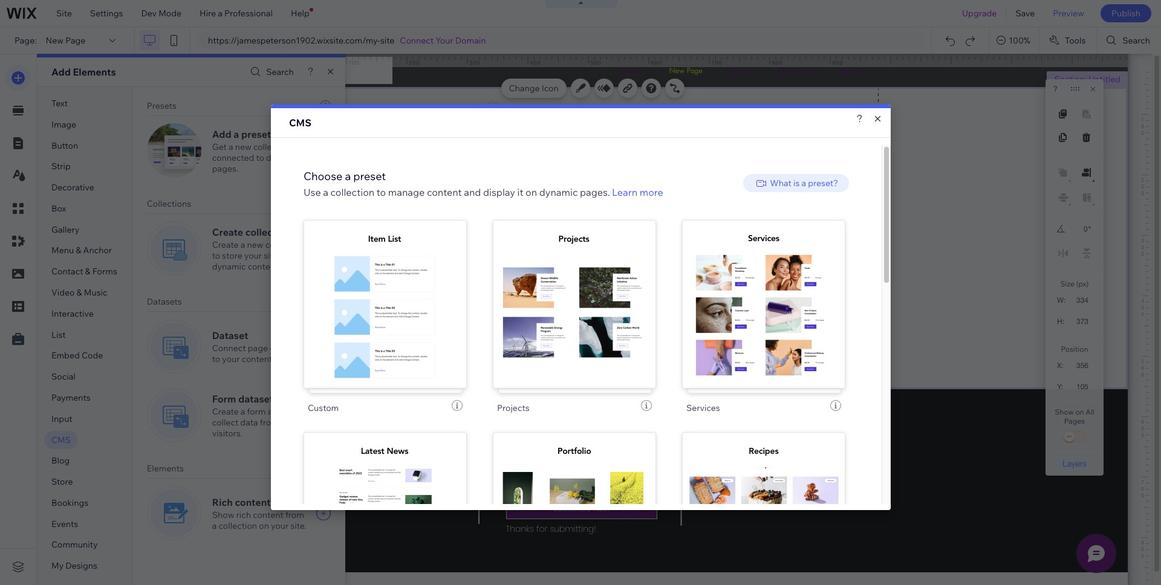 Task type: locate. For each thing, give the bounding box(es) containing it.
embed
[[51, 351, 80, 362]]

https://jamespeterson1902.wixsite.com/my-
[[208, 35, 381, 46]]

to down preset
[[256, 153, 264, 163]]

show down rich
[[212, 510, 234, 521]]

dynamic down preset
[[266, 153, 300, 163]]

0 vertical spatial content.
[[248, 261, 281, 272]]

add elements
[[51, 66, 116, 78]]

icon down change
[[504, 108, 519, 117]]

add up text
[[51, 66, 71, 78]]

dynamic
[[266, 153, 300, 163], [212, 261, 246, 272]]

size
[[1061, 280, 1075, 289]]

0 vertical spatial button
[[521, 108, 544, 117]]

1 vertical spatial elements
[[147, 464, 184, 474]]

community
[[51, 540, 98, 551]]

show down 'y:'
[[1056, 408, 1075, 417]]

content
[[235, 497, 271, 509], [253, 510, 284, 521]]

site's
[[264, 251, 283, 261]]

your right the form on the left bottom of page
[[281, 418, 298, 428]]

3 create from the top
[[212, 407, 239, 418]]

& right video
[[77, 287, 82, 298]]

1 vertical spatial content.
[[242, 354, 275, 365]]

a left the form on the left bottom of page
[[241, 407, 245, 418]]

content right rich
[[253, 510, 284, 521]]

on inside rich content show rich content from a collection on your site.
[[259, 521, 269, 532]]

collection
[[254, 142, 292, 153], [246, 226, 291, 238], [265, 240, 304, 251], [219, 521, 257, 532]]

content. inside create collection create a new collection to store your site's dynamic content.
[[248, 261, 281, 272]]

1 vertical spatial create
[[212, 240, 239, 251]]

1 vertical spatial add
[[212, 128, 232, 140]]

from right rich
[[286, 510, 304, 521]]

0 vertical spatial show
[[1056, 408, 1075, 417]]

0 horizontal spatial connect
[[212, 343, 246, 354]]

mode
[[159, 8, 182, 19]]

cms
[[51, 435, 71, 446]]

a down rich
[[212, 521, 217, 532]]

pages.
[[212, 163, 239, 174]]

None text field
[[1072, 221, 1088, 237], [1071, 313, 1094, 330], [1072, 221, 1088, 237], [1071, 313, 1094, 330]]

1 vertical spatial on
[[259, 521, 269, 532]]

your left site's
[[244, 251, 262, 261]]

1 vertical spatial dynamic
[[212, 261, 246, 272]]

add
[[51, 66, 71, 78], [212, 128, 232, 140]]

dynamic inside create collection create a new collection to store your site's dynamic content.
[[212, 261, 246, 272]]

dev mode
[[141, 8, 182, 19]]

add for add a preset get a new collection connected to dynamic pages.
[[212, 128, 232, 140]]

dynamic inside add a preset get a new collection connected to dynamic pages.
[[266, 153, 300, 163]]

your down dataset
[[222, 354, 240, 365]]

new
[[46, 35, 64, 46]]

create
[[212, 226, 243, 238], [212, 240, 239, 251], [212, 407, 239, 418]]

0 vertical spatial create
[[212, 226, 243, 238]]

new left site's
[[247, 240, 264, 251]]

0 vertical spatial new
[[235, 142, 252, 153]]

1 horizontal spatial icon
[[542, 83, 559, 94]]

0 horizontal spatial search
[[266, 67, 294, 77]]

on
[[1076, 408, 1085, 417], [259, 521, 269, 532]]

1 horizontal spatial button
[[521, 108, 544, 117]]

0 vertical spatial add
[[51, 66, 71, 78]]

collection down rich
[[219, 521, 257, 532]]

1 horizontal spatial on
[[1076, 408, 1085, 417]]

designs
[[66, 561, 97, 572]]

on right rich
[[259, 521, 269, 532]]

0 horizontal spatial add
[[51, 66, 71, 78]]

on left all at the right bottom
[[1076, 408, 1085, 417]]

your inside create collection create a new collection to store your site's dynamic content.
[[244, 251, 262, 261]]

1 horizontal spatial add
[[212, 128, 232, 140]]

content. down dataset
[[242, 354, 275, 365]]

to
[[256, 153, 264, 163], [212, 251, 220, 261], [212, 354, 220, 365]]

0 horizontal spatial show
[[212, 510, 234, 521]]

dataset
[[212, 330, 248, 342]]

0 horizontal spatial dynamic
[[212, 261, 246, 272]]

collection down preset
[[254, 142, 292, 153]]

box
[[51, 203, 66, 214]]

content up rich
[[235, 497, 271, 509]]

your left site.
[[271, 521, 289, 532]]

None text field
[[1071, 292, 1094, 309], [1070, 358, 1094, 374], [1070, 379, 1094, 395], [1071, 292, 1094, 309], [1070, 358, 1094, 374], [1070, 379, 1094, 395]]

0 vertical spatial icon
[[542, 83, 559, 94]]

add inside add a preset get a new collection connected to dynamic pages.
[[212, 128, 232, 140]]

search down publish button
[[1123, 35, 1151, 46]]

from right data
[[260, 418, 279, 428]]

all
[[1087, 408, 1095, 417]]

1 vertical spatial &
[[85, 266, 91, 277]]

& for contact
[[85, 266, 91, 277]]

form
[[212, 393, 236, 405]]

section: untitled
[[1055, 74, 1121, 85]]

connected
[[212, 153, 254, 163]]

1 horizontal spatial search button
[[1098, 27, 1162, 54]]

new inside create collection create a new collection to store your site's dynamic content.
[[247, 240, 264, 251]]

0 vertical spatial dynamic
[[266, 153, 300, 163]]

0 vertical spatial on
[[1076, 408, 1085, 417]]

0 horizontal spatial from
[[260, 418, 279, 428]]

dynamic left site's
[[212, 261, 246, 272]]

a right get
[[229, 142, 233, 153]]

domain
[[456, 35, 486, 46]]

& right menu
[[76, 245, 81, 256]]

? button
[[1054, 85, 1058, 93]]

0 vertical spatial search
[[1123, 35, 1151, 46]]

icon
[[542, 83, 559, 94], [504, 108, 519, 117]]

1 vertical spatial connect
[[212, 343, 246, 354]]

0 vertical spatial &
[[76, 245, 81, 256]]

to down dataset
[[212, 354, 220, 365]]

my designs
[[51, 561, 97, 572]]

to inside create collection create a new collection to store your site's dynamic content.
[[212, 251, 220, 261]]

new down preset
[[235, 142, 252, 153]]

search button down 'publish'
[[1098, 27, 1162, 54]]

presets
[[147, 100, 177, 111]]

create down form
[[212, 407, 239, 418]]

0 horizontal spatial on
[[259, 521, 269, 532]]

save button
[[1007, 0, 1045, 27]]

from
[[260, 418, 279, 428], [286, 510, 304, 521]]

1 horizontal spatial search
[[1123, 35, 1151, 46]]

0 vertical spatial from
[[260, 418, 279, 428]]

page
[[248, 343, 268, 354]]

payments
[[51, 393, 91, 404]]

embed code
[[51, 351, 103, 362]]

0 vertical spatial connect
[[400, 35, 434, 46]]

content.
[[248, 261, 281, 272], [242, 354, 275, 365]]

1 vertical spatial to
[[212, 251, 220, 261]]

2 vertical spatial &
[[77, 287, 82, 298]]

switch
[[1063, 429, 1088, 446]]

list
[[51, 330, 66, 340]]

blog
[[51, 456, 70, 467]]

rich
[[236, 510, 251, 521]]

button down change icon
[[521, 108, 544, 117]]

a left site's
[[241, 240, 245, 251]]

button down image
[[51, 140, 78, 151]]

2 create from the top
[[212, 240, 239, 251]]

new
[[235, 142, 252, 153], [247, 240, 264, 251]]

0 vertical spatial to
[[256, 153, 264, 163]]

1 horizontal spatial show
[[1056, 408, 1075, 417]]

create left site's
[[212, 240, 239, 251]]

collection inside rich content show rich content from a collection on your site.
[[219, 521, 257, 532]]

connect
[[400, 35, 434, 46], [212, 343, 246, 354]]

publish button
[[1101, 4, 1152, 22]]

2 vertical spatial to
[[212, 354, 220, 365]]

& left forms
[[85, 266, 91, 277]]

1 horizontal spatial dynamic
[[266, 153, 300, 163]]

add up get
[[212, 128, 232, 140]]

1 vertical spatial show
[[212, 510, 234, 521]]

events
[[51, 519, 78, 530]]

connect left your
[[400, 35, 434, 46]]

text
[[51, 98, 68, 109]]

0 horizontal spatial button
[[51, 140, 78, 151]]

0 horizontal spatial elements
[[73, 66, 116, 78]]

1 vertical spatial new
[[247, 240, 264, 251]]

to inside 'dataset connect page elements to your content.'
[[212, 354, 220, 365]]

1 vertical spatial from
[[286, 510, 304, 521]]

create for form
[[212, 407, 239, 418]]

content. right store
[[248, 261, 281, 272]]

create inside form dataset create a form and collect data from your visitors.
[[212, 407, 239, 418]]

icon button
[[504, 108, 544, 117]]

search button down the https://jamespeterson1902.wixsite.com/my-
[[248, 63, 294, 81]]

y:
[[1058, 383, 1064, 392]]

add a preset get a new collection connected to dynamic pages.
[[212, 128, 300, 174]]

anchor
[[83, 245, 112, 256]]

elements
[[270, 343, 307, 354]]

search down the https://jamespeterson1902.wixsite.com/my-
[[266, 67, 294, 77]]

2 vertical spatial create
[[212, 407, 239, 418]]

dataset
[[238, 393, 274, 405]]

social
[[51, 372, 75, 383]]

decorative
[[51, 182, 94, 193]]

to left store
[[212, 251, 220, 261]]

icon right change
[[542, 83, 559, 94]]

site
[[56, 8, 72, 19]]

search
[[1123, 35, 1151, 46], [266, 67, 294, 77]]

x:
[[1058, 362, 1064, 370]]

preview
[[1054, 8, 1085, 19]]

create up store
[[212, 226, 243, 238]]

connect down dataset
[[212, 343, 246, 354]]

contact & forms
[[51, 266, 117, 277]]

1 vertical spatial icon
[[504, 108, 519, 117]]

show inside show on all pages
[[1056, 408, 1075, 417]]

collection up site's
[[246, 226, 291, 238]]

1 horizontal spatial from
[[286, 510, 304, 521]]

h:
[[1058, 318, 1065, 326]]

1 vertical spatial button
[[51, 140, 78, 151]]

1 vertical spatial search button
[[248, 63, 294, 81]]



Task type: describe. For each thing, give the bounding box(es) containing it.
create collection create a new collection to store your site's dynamic content.
[[212, 226, 304, 272]]

collection inside add a preset get a new collection connected to dynamic pages.
[[254, 142, 292, 153]]

your inside form dataset create a form and collect data from your visitors.
[[281, 418, 298, 428]]

menu & anchor
[[51, 245, 112, 256]]

image
[[51, 119, 76, 130]]

preview button
[[1045, 0, 1094, 27]]

from inside rich content show rich content from a collection on your site.
[[286, 510, 304, 521]]

untitled
[[1089, 74, 1121, 85]]

show inside rich content show rich content from a collection on your site.
[[212, 510, 234, 521]]

collection right store
[[265, 240, 304, 251]]

menu
[[51, 245, 74, 256]]

save
[[1016, 8, 1036, 19]]

1 horizontal spatial connect
[[400, 35, 434, 46]]

music
[[84, 287, 107, 298]]

change icon
[[509, 83, 559, 94]]

tools button
[[1040, 27, 1097, 54]]

my
[[51, 561, 64, 572]]

& for menu
[[76, 245, 81, 256]]

your inside rich content show rich content from a collection on your site.
[[271, 521, 289, 532]]

and
[[268, 407, 283, 418]]

on inside show on all pages
[[1076, 408, 1085, 417]]

store
[[222, 251, 243, 261]]

hire a professional
[[200, 8, 273, 19]]

pages
[[1065, 417, 1086, 426]]

rich content show rich content from a collection on your site.
[[212, 497, 307, 532]]

a right 'hire'
[[218, 8, 223, 19]]

form dataset create a form and collect data from your visitors.
[[212, 393, 298, 439]]

0 horizontal spatial icon
[[504, 108, 519, 117]]

0 vertical spatial search button
[[1098, 27, 1162, 54]]

100% button
[[990, 27, 1040, 54]]

store
[[51, 477, 73, 488]]

create for create
[[212, 240, 239, 251]]

video
[[51, 287, 75, 298]]

rich
[[212, 497, 233, 509]]

code
[[82, 351, 103, 362]]

(px)
[[1077, 280, 1090, 289]]

0 vertical spatial content
[[235, 497, 271, 509]]

a inside create collection create a new collection to store your site's dynamic content.
[[241, 240, 245, 251]]

a inside rich content show rich content from a collection on your site.
[[212, 521, 217, 532]]

settings
[[90, 8, 123, 19]]

contact
[[51, 266, 83, 277]]

https://jamespeterson1902.wixsite.com/my-site connect your domain
[[208, 35, 486, 46]]

to inside add a preset get a new collection connected to dynamic pages.
[[256, 153, 264, 163]]

a left preset
[[234, 128, 239, 140]]

1 create from the top
[[212, 226, 243, 238]]

collections
[[147, 198, 191, 209]]

help
[[291, 8, 310, 19]]

section:
[[1055, 74, 1088, 85]]

layers
[[1063, 459, 1087, 469]]

dev
[[141, 8, 157, 19]]

site.
[[291, 521, 307, 532]]

your
[[436, 35, 454, 46]]

collect
[[212, 418, 239, 428]]

forms
[[92, 266, 117, 277]]

your inside 'dataset connect page elements to your content.'
[[222, 354, 240, 365]]

datasets
[[147, 297, 182, 307]]

& for video
[[77, 287, 82, 298]]

0 vertical spatial elements
[[73, 66, 116, 78]]

change
[[509, 83, 540, 94]]

preset
[[241, 128, 271, 140]]

a inside form dataset create a form and collect data from your visitors.
[[241, 407, 245, 418]]

dataset connect page elements to your content.
[[212, 330, 307, 365]]

professional
[[225, 8, 273, 19]]

w:
[[1058, 297, 1066, 305]]

1 vertical spatial search
[[266, 67, 294, 77]]

hire
[[200, 8, 216, 19]]

1 vertical spatial content
[[253, 510, 284, 521]]

layers button
[[1056, 458, 1095, 470]]

content. inside 'dataset connect page elements to your content.'
[[242, 354, 275, 365]]

interactive
[[51, 309, 94, 319]]

page
[[65, 35, 86, 46]]

form
[[247, 407, 266, 418]]

°
[[1089, 225, 1092, 234]]

visitors.
[[212, 428, 243, 439]]

0 horizontal spatial search button
[[248, 63, 294, 81]]

tools
[[1066, 35, 1087, 46]]

input
[[51, 414, 72, 425]]

get
[[212, 142, 227, 153]]

bookings
[[51, 498, 89, 509]]

connect inside 'dataset connect page elements to your content.'
[[212, 343, 246, 354]]

position
[[1062, 345, 1089, 354]]

1 horizontal spatial elements
[[147, 464, 184, 474]]

new inside add a preset get a new collection connected to dynamic pages.
[[235, 142, 252, 153]]

?
[[1054, 85, 1058, 93]]

strip
[[51, 161, 71, 172]]

data
[[240, 418, 258, 428]]

video & music
[[51, 287, 107, 298]]

100%
[[1010, 35, 1031, 46]]

site
[[381, 35, 395, 46]]

add for add elements
[[51, 66, 71, 78]]

gallery
[[51, 224, 80, 235]]

publish
[[1112, 8, 1141, 19]]

new page
[[46, 35, 86, 46]]

from inside form dataset create a form and collect data from your visitors.
[[260, 418, 279, 428]]

size (px)
[[1061, 280, 1090, 289]]

show on all pages
[[1056, 408, 1095, 426]]



Task type: vqa. For each thing, say whether or not it's contained in the screenshot.
sell inside Wix Online Programs Build and sell multi-step programs
no



